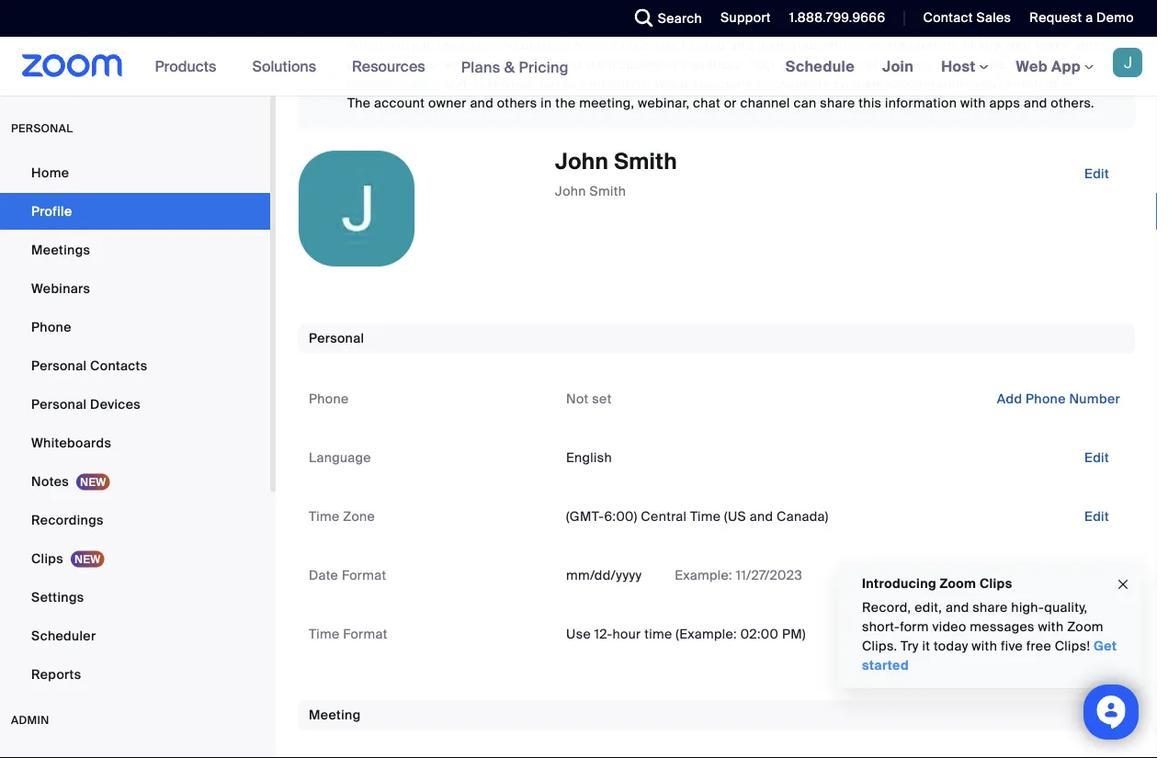 Task type: describe. For each thing, give the bounding box(es) containing it.
join inside when you join meetings, webinars, chats or channels hosted on zoom, your profile information, including your name and profile picture, may be visible to other participants or members. your name and email address will also be visible to the account owner
[[412, 37, 435, 54]]

on inside when you join meetings, webinars, chats or channels hosted on zoom, your profile information, including your name and profile picture, may be visible to other participants or members. your name and email address will also be visible to the account owner
[[729, 37, 745, 54]]

join inside the "and host when you join meetings, webinars, chats or channels on their account while you're signed in. the account owner and others in the meeting, webinar, chat or channel can share this information with apps and others."
[[563, 75, 586, 92]]

central
[[641, 508, 687, 525]]

with inside the "and host when you join meetings, webinars, chats or channels on their account while you're signed in. the account owner and others in the meeting, webinar, chat or channel can share this information with apps and others."
[[961, 95, 986, 112]]

plans
[[461, 57, 501, 77]]

personal contacts
[[31, 357, 148, 374]]

personal devices link
[[0, 386, 270, 423]]

webinars
[[31, 280, 90, 297]]

members.
[[682, 56, 745, 73]]

english
[[566, 450, 612, 467]]

example:
[[675, 567, 733, 584]]

and down signed
[[1024, 95, 1048, 112]]

contact sales link up also
[[910, 0, 1016, 37]]

search
[[658, 10, 703, 27]]

edit button for use 12-hour time (example: 02:00 pm)
[[1070, 620, 1124, 650]]

and inside record, edit, and share high-quality, short-form video messages with zoom clips. try it today with five free clips!
[[946, 599, 970, 616]]

format for date format
[[342, 567, 387, 584]]

1 horizontal spatial clips
[[980, 575, 1013, 592]]

their
[[853, 75, 882, 92]]

11/27/2023
[[736, 567, 803, 584]]

0 vertical spatial smith
[[614, 148, 678, 176]]

solutions button
[[252, 37, 325, 96]]

the inside when you join meetings, webinars, chats or channels hosted on zoom, your profile information, including your name and profile picture, may be visible to other participants or members. your name and email address will also be visible to the account owner
[[1069, 56, 1090, 73]]

introducing zoom clips
[[862, 575, 1013, 592]]

account owner link
[[348, 75, 440, 92]]

sales
[[977, 9, 1012, 26]]

not
[[566, 391, 589, 408]]

meeting,
[[579, 95, 635, 112]]

clips!
[[1055, 638, 1091, 655]]

0 horizontal spatial zoom
[[940, 575, 977, 592]]

time left (us
[[690, 508, 721, 525]]

2 vertical spatial with
[[972, 638, 998, 655]]

whiteboards
[[31, 434, 111, 451]]

zoom,
[[748, 37, 789, 54]]

webinars, inside the "and host when you join meetings, webinars, chats or channels on their account while you're signed in. the account owner and others in the meeting, webinar, chat or channel can share this information with apps and others."
[[655, 75, 715, 92]]

home link
[[0, 154, 270, 191]]

personal
[[11, 121, 73, 136]]

product information navigation
[[141, 37, 583, 97]]

five
[[1001, 638, 1023, 655]]

chats inside when you join meetings, webinars, chats or channels hosted on zoom, your profile information, including your name and profile picture, may be visible to other participants or members. your name and email address will also be visible to the account owner
[[567, 37, 602, 54]]

products button
[[155, 37, 225, 96]]

whiteboards link
[[0, 425, 270, 462]]

mm/dd/yyyy
[[566, 567, 642, 584]]

introducing
[[862, 575, 937, 592]]

1.888.799.9666 button up schedule link
[[790, 9, 886, 26]]

can
[[794, 95, 817, 112]]

address
[[883, 56, 934, 73]]

12-
[[595, 626, 613, 643]]

including
[[945, 37, 1002, 54]]

information,
[[866, 37, 941, 54]]

and down may
[[444, 75, 467, 92]]

edit for (gmt-6:00) central time (us and canada)
[[1085, 508, 1110, 525]]

not set
[[566, 391, 612, 408]]

join
[[883, 57, 914, 76]]

resources
[[352, 57, 425, 76]]

when
[[348, 37, 383, 54]]

webinars link
[[0, 270, 270, 307]]

other
[[550, 56, 583, 73]]

free
[[1027, 638, 1052, 655]]

you inside when you join meetings, webinars, chats or channels hosted on zoom, your profile information, including your name and profile picture, may be visible to other participants or members. your name and email address will also be visible to the account owner
[[387, 37, 409, 54]]

support link up your
[[707, 0, 776, 37]]

edit button for (gmt-6:00) central time (us and canada)
[[1070, 502, 1124, 532]]

information
[[886, 95, 957, 112]]

web
[[1016, 57, 1048, 76]]

request a demo
[[1030, 9, 1135, 26]]

time for use 12-hour time (example: 02:00 pm)
[[309, 626, 340, 643]]

(us
[[725, 508, 747, 525]]

2 be from the left
[[990, 56, 1007, 73]]

banner containing products
[[0, 37, 1158, 97]]

1 vertical spatial smith
[[590, 182, 626, 199]]

channels inside when you join meetings, webinars, chats or channels hosted on zoom, your profile information, including your name and profile picture, may be visible to other participants or members. your name and email address will also be visible to the account owner
[[622, 37, 679, 54]]

use 12-hour time (example: 02:00 pm)
[[566, 626, 806, 643]]

zoom inside record, edit, and share high-quality, short-form video messages with zoom clips. try it today with five free clips!
[[1068, 619, 1104, 636]]

support link up zoom,
[[721, 9, 771, 26]]

scheduler link
[[0, 618, 270, 655]]

recordings link
[[0, 502, 270, 539]]

meeting
[[309, 707, 361, 724]]

personal for personal
[[309, 330, 364, 347]]

quality,
[[1045, 599, 1088, 616]]

profile link
[[0, 193, 270, 230]]

started
[[862, 657, 909, 674]]

account down 'account owner' link
[[374, 95, 425, 112]]

high-
[[1012, 599, 1045, 616]]

web app
[[1016, 57, 1081, 76]]

1.888.799.9666
[[790, 9, 886, 26]]

language
[[309, 450, 371, 467]]

2 your from the left
[[1006, 37, 1032, 54]]

meetings link
[[0, 232, 270, 268]]

today
[[934, 638, 969, 655]]

canada)
[[777, 508, 829, 525]]

webinars, inside when you join meetings, webinars, chats or channels hosted on zoom, your profile information, including your name and profile picture, may be visible to other participants or members. your name and email address will also be visible to the account owner
[[504, 37, 564, 54]]

and host when you join meetings, webinars, chats or channels on their account while you're signed in. the account owner and others in the meeting, webinar, chat or channel can share this information with apps and others.
[[348, 75, 1095, 112]]

personal for personal devices
[[31, 396, 87, 413]]

john smith john smith
[[555, 148, 678, 199]]

edit for english
[[1085, 450, 1110, 467]]

signed
[[1016, 75, 1058, 92]]

hosted
[[682, 37, 726, 54]]

1 horizontal spatial name
[[1036, 37, 1071, 54]]

1 be from the left
[[471, 56, 487, 73]]

reports link
[[0, 656, 270, 693]]

apps
[[990, 95, 1021, 112]]

02:00
[[741, 626, 779, 643]]

0 vertical spatial profile
[[822, 37, 862, 54]]

messages
[[970, 619, 1035, 636]]

host button
[[942, 57, 989, 76]]

contacts
[[90, 357, 148, 374]]

chat
[[693, 95, 721, 112]]

webinar,
[[638, 95, 690, 112]]

(example:
[[676, 626, 737, 643]]

may
[[442, 56, 468, 73]]

in.
[[1062, 75, 1077, 92]]

settings
[[31, 589, 84, 606]]

home
[[31, 164, 69, 181]]



Task type: vqa. For each thing, say whether or not it's contained in the screenshot.
Import from CSV File button File
no



Task type: locate. For each thing, give the bounding box(es) containing it.
edit button down others.
[[1070, 159, 1124, 188]]

0 horizontal spatial share
[[820, 95, 856, 112]]

or up webinar,
[[665, 56, 678, 73]]

to left other in the top of the page
[[534, 56, 547, 73]]

1 vertical spatial john
[[555, 182, 586, 199]]

profile
[[31, 203, 72, 220]]

webinars, up pricing
[[504, 37, 564, 54]]

channels up participants
[[622, 37, 679, 54]]

get started
[[862, 638, 1117, 674]]

user photo image
[[299, 151, 415, 267]]

phone down webinars
[[31, 319, 71, 336]]

time down date
[[309, 626, 340, 643]]

be up you're
[[990, 56, 1007, 73]]

5 edit from the top
[[1085, 626, 1110, 643]]

format right date
[[342, 567, 387, 584]]

format
[[342, 567, 387, 584], [343, 626, 388, 643]]

phone right add
[[1026, 391, 1066, 408]]

form
[[900, 619, 929, 636]]

meetings, up may
[[438, 37, 501, 54]]

2 vertical spatial personal
[[31, 396, 87, 413]]

settings link
[[0, 579, 270, 616]]

you up resources
[[387, 37, 409, 54]]

0 vertical spatial personal
[[309, 330, 364, 347]]

0 horizontal spatial profile
[[348, 56, 388, 73]]

format down date format
[[343, 626, 388, 643]]

number
[[1070, 391, 1121, 408]]

on down support
[[729, 37, 745, 54]]

on left the their
[[834, 75, 849, 92]]

0 horizontal spatial webinars,
[[504, 37, 564, 54]]

smith down meeting,
[[590, 182, 626, 199]]

0 vertical spatial meetings,
[[438, 37, 501, 54]]

support
[[721, 9, 771, 26]]

0 vertical spatial the
[[1069, 56, 1090, 73]]

1 vertical spatial the
[[556, 95, 576, 112]]

0 horizontal spatial name
[[780, 56, 815, 73]]

visible up when
[[491, 56, 531, 73]]

and down host
[[470, 95, 494, 112]]

request a demo link
[[1016, 0, 1158, 37], [1030, 9, 1135, 26]]

1 vertical spatial join
[[563, 75, 586, 92]]

1.888.799.9666 button up the schedule
[[776, 0, 890, 37]]

owner inside the "and host when you join meetings, webinars, chats or channels on their account while you're signed in. the account owner and others in the meeting, webinar, chat or channel can share this information with apps and others."
[[429, 95, 467, 112]]

edit button up the close image
[[1070, 502, 1124, 532]]

1 vertical spatial zoom
[[1068, 619, 1104, 636]]

others.
[[1051, 95, 1095, 112]]

the up in.
[[1069, 56, 1090, 73]]

1 edit from the top
[[1085, 165, 1110, 182]]

and up video at the right bottom of the page
[[946, 599, 970, 616]]

meetings
[[31, 241, 90, 258]]

edit button
[[1070, 159, 1124, 188], [1070, 444, 1124, 473], [1070, 502, 1124, 532], [1070, 561, 1124, 591], [1070, 620, 1124, 650]]

3 edit from the top
[[1085, 508, 1110, 525]]

1 horizontal spatial profile
[[822, 37, 862, 54]]

0 vertical spatial format
[[342, 567, 387, 584]]

(gmt-6:00) central time (us and canada)
[[566, 508, 829, 525]]

1 vertical spatial on
[[834, 75, 849, 92]]

profile down 1.888.799.9666
[[822, 37, 862, 54]]

0 vertical spatial on
[[729, 37, 745, 54]]

schedule link
[[772, 37, 869, 96]]

contact
[[924, 9, 973, 26]]

meetings, down participants
[[590, 75, 652, 92]]

1 vertical spatial with
[[1039, 619, 1064, 636]]

0 horizontal spatial on
[[729, 37, 745, 54]]

1 horizontal spatial be
[[990, 56, 1007, 73]]

2 to from the left
[[1053, 56, 1066, 73]]

join down other in the top of the page
[[563, 75, 586, 92]]

share
[[820, 95, 856, 112], [973, 599, 1008, 616]]

or up participants
[[605, 37, 618, 54]]

0 horizontal spatial you
[[387, 37, 409, 54]]

name up web app "dropdown button"
[[1036, 37, 1071, 54]]

while
[[939, 75, 971, 92]]

0 vertical spatial with
[[961, 95, 986, 112]]

zoom up clips!
[[1068, 619, 1104, 636]]

edit button for english
[[1070, 444, 1124, 473]]

0 vertical spatial owner
[[402, 75, 440, 92]]

1 horizontal spatial share
[[973, 599, 1008, 616]]

0 vertical spatial share
[[820, 95, 856, 112]]

add
[[997, 391, 1023, 408]]

chats
[[567, 37, 602, 54], [719, 75, 753, 92]]

time
[[309, 508, 340, 525], [690, 508, 721, 525], [309, 626, 340, 643]]

and down a
[[1075, 37, 1098, 54]]

personal for personal contacts
[[31, 357, 87, 374]]

1.888.799.9666 button
[[776, 0, 890, 37], [790, 9, 886, 26]]

zone
[[343, 508, 375, 525]]

picture,
[[391, 56, 439, 73]]

solutions
[[252, 57, 316, 76]]

1 your from the left
[[792, 37, 819, 54]]

the
[[1069, 56, 1090, 73], [556, 95, 576, 112]]

1 edit button from the top
[[1070, 159, 1124, 188]]

you're
[[975, 75, 1012, 92]]

0 vertical spatial chats
[[567, 37, 602, 54]]

chats down members. at right
[[719, 75, 753, 92]]

0 horizontal spatial chats
[[567, 37, 602, 54]]

1 horizontal spatial your
[[1006, 37, 1032, 54]]

when you join meetings, webinars, chats or channels hosted on zoom, your profile information, including your name and profile picture, may be visible to other participants or members. your name and email address will also be visible to the account owner
[[348, 37, 1098, 92]]

0 vertical spatial you
[[387, 37, 409, 54]]

1 vertical spatial format
[[343, 626, 388, 643]]

5 edit button from the top
[[1070, 620, 1124, 650]]

contact sales link
[[910, 0, 1016, 37], [924, 9, 1012, 26]]

1 vertical spatial personal
[[31, 357, 87, 374]]

personal contacts link
[[0, 348, 270, 384]]

smith
[[614, 148, 678, 176], [590, 182, 626, 199]]

this
[[859, 95, 882, 112]]

1 horizontal spatial zoom
[[1068, 619, 1104, 636]]

video
[[933, 619, 967, 636]]

and right (us
[[750, 508, 774, 525]]

owner
[[402, 75, 440, 92], [429, 95, 467, 112]]

clips up high-
[[980, 575, 1013, 592]]

6:00)
[[605, 508, 638, 525]]

get
[[1094, 638, 1117, 655]]

clips link
[[0, 541, 270, 577]]

1 horizontal spatial the
[[1069, 56, 1090, 73]]

pricing
[[519, 57, 569, 77]]

webinars, up webinar,
[[655, 75, 715, 92]]

reports
[[31, 666, 81, 683]]

1 vertical spatial chats
[[719, 75, 753, 92]]

2 horizontal spatial phone
[[1026, 391, 1066, 408]]

phone inside button
[[1026, 391, 1066, 408]]

0 vertical spatial john
[[555, 148, 609, 176]]

plans & pricing
[[461, 57, 569, 77]]

1 horizontal spatial meetings,
[[590, 75, 652, 92]]

chats up other in the top of the page
[[567, 37, 602, 54]]

notes
[[31, 473, 69, 490]]

&
[[504, 57, 515, 77]]

app
[[1052, 57, 1081, 76]]

you
[[387, 37, 409, 54], [538, 75, 560, 92]]

zoom up edit,
[[940, 575, 977, 592]]

phone inside personal menu menu
[[31, 319, 71, 336]]

edit button up quality,
[[1070, 561, 1124, 591]]

and left email
[[819, 56, 842, 73]]

with down 'messages'
[[972, 638, 998, 655]]

join up picture,
[[412, 37, 435, 54]]

a
[[1086, 9, 1094, 26]]

edit
[[1085, 165, 1110, 182], [1085, 450, 1110, 467], [1085, 508, 1110, 525], [1085, 567, 1110, 584], [1085, 626, 1110, 643]]

share right can
[[820, 95, 856, 112]]

to up in.
[[1053, 56, 1066, 73]]

1 horizontal spatial on
[[834, 75, 849, 92]]

channel
[[741, 95, 790, 112]]

menu item
[[0, 747, 270, 759]]

0 vertical spatial join
[[412, 37, 435, 54]]

0 horizontal spatial your
[[792, 37, 819, 54]]

0 horizontal spatial join
[[412, 37, 435, 54]]

resources button
[[352, 37, 434, 96]]

clips.
[[862, 638, 898, 655]]

or down your
[[757, 75, 770, 92]]

name down zoom,
[[780, 56, 815, 73]]

0 horizontal spatial meetings,
[[438, 37, 501, 54]]

1 horizontal spatial phone
[[309, 391, 349, 408]]

account
[[348, 75, 398, 92], [885, 75, 936, 92], [374, 95, 425, 112]]

1 vertical spatial profile
[[348, 56, 388, 73]]

2 edit button from the top
[[1070, 444, 1124, 473]]

participants
[[587, 56, 662, 73]]

search button
[[621, 0, 707, 37]]

recordings
[[31, 512, 104, 529]]

share inside record, edit, and share high-quality, short-form video messages with zoom clips. try it today with five free clips!
[[973, 599, 1008, 616]]

1 horizontal spatial channels
[[773, 75, 830, 92]]

personal menu menu
[[0, 154, 270, 695]]

visible up signed
[[1010, 56, 1050, 73]]

others
[[497, 95, 538, 112]]

1 john from the top
[[555, 148, 609, 176]]

2 john from the top
[[555, 182, 586, 199]]

1 vertical spatial channels
[[773, 75, 830, 92]]

0 horizontal spatial the
[[556, 95, 576, 112]]

edit for use 12-hour time (example: 02:00 pm)
[[1085, 626, 1110, 643]]

use
[[566, 626, 591, 643]]

the inside the "and host when you join meetings, webinars, chats or channels on their account while you're signed in. the account owner and others in the meeting, webinar, chat or channel can share this information with apps and others."
[[556, 95, 576, 112]]

phone link
[[0, 309, 270, 346]]

personal
[[309, 330, 364, 347], [31, 357, 87, 374], [31, 396, 87, 413]]

1 vertical spatial share
[[973, 599, 1008, 616]]

web app button
[[1016, 57, 1094, 76]]

products
[[155, 57, 216, 76]]

1 to from the left
[[534, 56, 547, 73]]

channels inside the "and host when you join meetings, webinars, chats or channels on their account while you're signed in. the account owner and others in the meeting, webinar, chat or channel can share this information with apps and others."
[[773, 75, 830, 92]]

short-
[[862, 619, 900, 636]]

1 vertical spatial webinars,
[[655, 75, 715, 92]]

0 vertical spatial zoom
[[940, 575, 977, 592]]

you inside the "and host when you join meetings, webinars, chats or channels on their account while you're signed in. the account owner and others in the meeting, webinar, chat or channel can share this information with apps and others."
[[538, 75, 560, 92]]

meetings,
[[438, 37, 501, 54], [590, 75, 652, 92]]

time for (gmt-6:00) central time (us and canada)
[[309, 508, 340, 525]]

profile picture image
[[1113, 48, 1143, 77]]

1 horizontal spatial visible
[[1010, 56, 1050, 73]]

add phone number button
[[983, 385, 1136, 414]]

clips up settings
[[31, 550, 63, 567]]

profile down when
[[348, 56, 388, 73]]

meetings, inside the "and host when you join meetings, webinars, chats or channels on their account while you're signed in. the account owner and others in the meeting, webinar, chat or channel can share this information with apps and others."
[[590, 75, 652, 92]]

1 vertical spatial meetings,
[[590, 75, 652, 92]]

2 edit from the top
[[1085, 450, 1110, 467]]

account inside when you join meetings, webinars, chats or channels hosted on zoom, your profile information, including your name and profile picture, may be visible to other participants or members. your name and email address will also be visible to the account owner
[[348, 75, 398, 92]]

with down while
[[961, 95, 986, 112]]

format for time format
[[343, 626, 388, 643]]

channels
[[622, 37, 679, 54], [773, 75, 830, 92]]

0 horizontal spatial be
[[471, 56, 487, 73]]

notes link
[[0, 463, 270, 500]]

channels up can
[[773, 75, 830, 92]]

0 horizontal spatial visible
[[491, 56, 531, 73]]

time
[[645, 626, 673, 643]]

smith down webinar,
[[614, 148, 678, 176]]

0 vertical spatial channels
[[622, 37, 679, 54]]

example: 11/27/2023
[[672, 567, 803, 584]]

with up free
[[1039, 619, 1064, 636]]

or right chat
[[724, 95, 737, 112]]

demo
[[1097, 9, 1135, 26]]

0 horizontal spatial clips
[[31, 550, 63, 567]]

visible
[[491, 56, 531, 73], [1010, 56, 1050, 73]]

your up the schedule
[[792, 37, 819, 54]]

time left zone
[[309, 508, 340, 525]]

2 visible from the left
[[1010, 56, 1050, 73]]

1 horizontal spatial join
[[563, 75, 586, 92]]

1 visible from the left
[[491, 56, 531, 73]]

set
[[592, 391, 612, 408]]

time format
[[309, 626, 388, 643]]

your up web
[[1006, 37, 1032, 54]]

1 vertical spatial owner
[[429, 95, 467, 112]]

4 edit button from the top
[[1070, 561, 1124, 591]]

the right in
[[556, 95, 576, 112]]

edit button down quality,
[[1070, 620, 1124, 650]]

support link
[[707, 0, 776, 37], [721, 9, 771, 26]]

owner inside when you join meetings, webinars, chats or channels hosted on zoom, your profile information, including your name and profile picture, may be visible to other participants or members. your name and email address will also be visible to the account owner
[[402, 75, 440, 92]]

1 vertical spatial clips
[[980, 575, 1013, 592]]

1 horizontal spatial to
[[1053, 56, 1066, 73]]

you up in
[[538, 75, 560, 92]]

owner down picture,
[[402, 75, 440, 92]]

1 vertical spatial you
[[538, 75, 560, 92]]

3 edit button from the top
[[1070, 502, 1124, 532]]

zoom logo image
[[22, 54, 123, 77]]

contact sales link up including
[[924, 9, 1012, 26]]

share up 'messages'
[[973, 599, 1008, 616]]

owner down may
[[429, 95, 467, 112]]

will
[[938, 56, 957, 73]]

0 horizontal spatial phone
[[31, 319, 71, 336]]

be up host
[[471, 56, 487, 73]]

0 vertical spatial clips
[[31, 550, 63, 567]]

in
[[541, 95, 552, 112]]

account down address
[[885, 75, 936, 92]]

banner
[[0, 37, 1158, 97]]

edit user photo image
[[342, 200, 371, 217]]

scheduler
[[31, 628, 96, 645]]

try
[[901, 638, 919, 655]]

0 vertical spatial name
[[1036, 37, 1071, 54]]

(gmt-
[[566, 508, 605, 525]]

meetings navigation
[[772, 37, 1158, 97]]

1 horizontal spatial you
[[538, 75, 560, 92]]

close image
[[1116, 574, 1131, 595]]

4 edit from the top
[[1085, 567, 1110, 584]]

clips inside personal menu menu
[[31, 550, 63, 567]]

on inside the "and host when you join meetings, webinars, chats or channels on their account while you're signed in. the account owner and others in the meeting, webinar, chat or channel can share this information with apps and others."
[[834, 75, 849, 92]]

1 vertical spatial name
[[780, 56, 815, 73]]

1 horizontal spatial webinars,
[[655, 75, 715, 92]]

1 horizontal spatial chats
[[719, 75, 753, 92]]

meetings, inside when you join meetings, webinars, chats or channels hosted on zoom, your profile information, including your name and profile picture, may be visible to other participants or members. your name and email address will also be visible to the account owner
[[438, 37, 501, 54]]

phone up "language"
[[309, 391, 349, 408]]

0 horizontal spatial to
[[534, 56, 547, 73]]

time zone
[[309, 508, 375, 525]]

account up the
[[348, 75, 398, 92]]

chats inside the "and host when you join meetings, webinars, chats or channels on their account while you're signed in. the account owner and others in the meeting, webinar, chat or channel can share this information with apps and others."
[[719, 75, 753, 92]]

0 vertical spatial webinars,
[[504, 37, 564, 54]]

edit button down number
[[1070, 444, 1124, 473]]

0 horizontal spatial channels
[[622, 37, 679, 54]]

share inside the "and host when you join meetings, webinars, chats or channels on their account while you're signed in. the account owner and others in the meeting, webinar, chat or channel can share this information with apps and others."
[[820, 95, 856, 112]]



